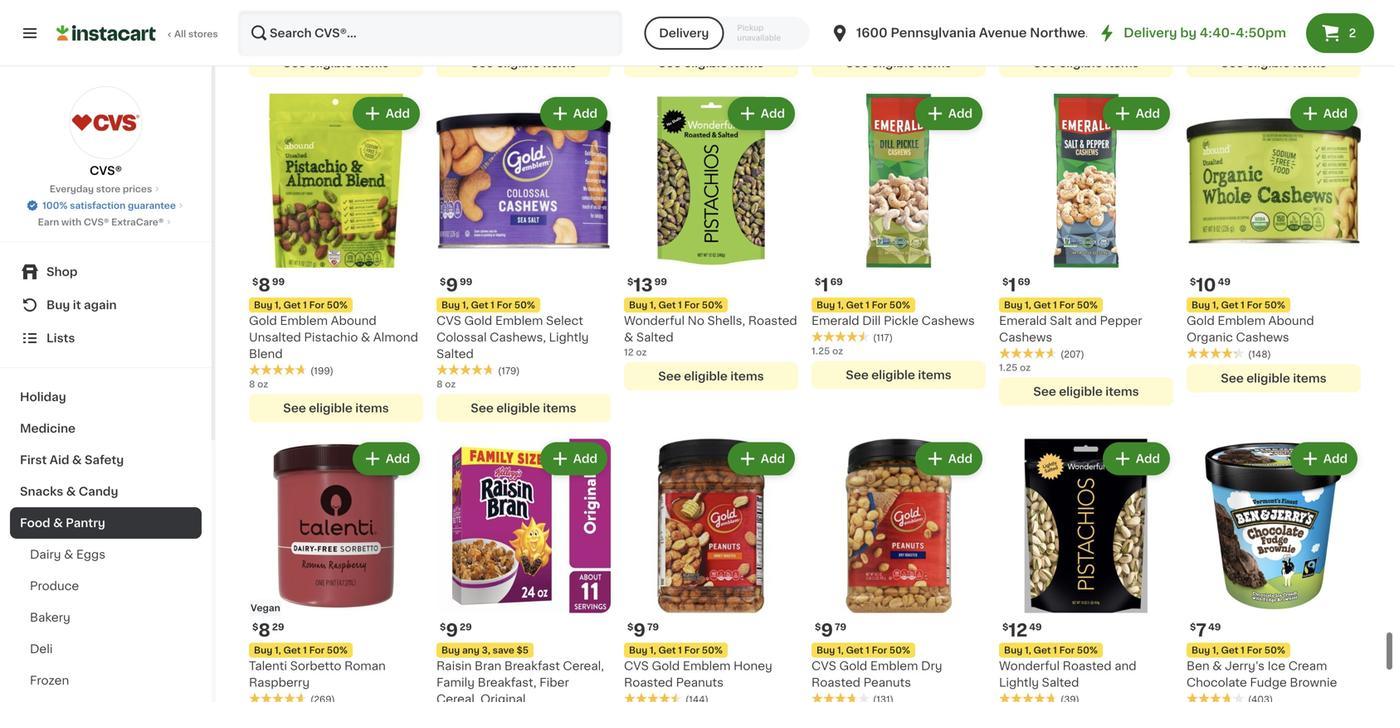 Task type: vqa. For each thing, say whether or not it's contained in the screenshot.
$ 1 09 to the left
no



Task type: describe. For each thing, give the bounding box(es) containing it.
for for wonderful roasted and lightly salted
[[1059, 646, 1075, 655]]

talenti sorbetto roman raspberry
[[249, 661, 386, 689]]

ben
[[1187, 661, 1210, 672]]

16 fl oz
[[249, 34, 281, 43]]

get for wonderful roasted and lightly salted
[[1034, 646, 1051, 655]]

buy 1, get 1 for 50% for cvs gold emblem select colossal cashews, lightly salted
[[442, 301, 535, 310]]

for for gold emblem abound organic cashews
[[1247, 301, 1262, 310]]

candy
[[79, 486, 118, 498]]

again
[[84, 300, 117, 311]]

9 oz
[[999, 34, 1019, 43]]

1 vertical spatial cvs®
[[84, 218, 109, 227]]

produce
[[30, 581, 79, 593]]

oz right 24 on the top of page
[[638, 34, 649, 43]]

$5
[[517, 646, 529, 655]]

oz down emerald salt and pepper cashews
[[1020, 363, 1031, 372]]

cvs for cvs gold emblem dry roasted peanuts
[[812, 661, 836, 672]]

and for 1
[[1075, 315, 1097, 327]]

50% for emerald salt and pepper cashews
[[1077, 301, 1098, 310]]

roasted inside cvs gold emblem honey roasted peanuts
[[624, 677, 673, 689]]

1 vertical spatial (179)
[[498, 367, 520, 376]]

1, for ben & jerry's ice cream chocolate fudge brownie
[[1212, 646, 1219, 655]]

2 horizontal spatial 8 oz
[[1187, 34, 1206, 43]]

buy left it
[[46, 300, 70, 311]]

9 for raisin bran breakfast cereal, family breakfast, fiber cereal, original
[[446, 622, 458, 640]]

$ 1 69 for emerald dill pickle cashews
[[815, 277, 843, 294]]

1, for cvs gold emblem select colossal cashews, lightly salted
[[462, 301, 469, 310]]

gold for cvs gold emblem dry roasted peanuts
[[839, 661, 867, 672]]

gold inside "gold emblem abound organic cashews"
[[1187, 315, 1215, 327]]

$ for talenti sorbetto roman raspberry
[[252, 623, 258, 632]]

8 up "unsalted"
[[258, 277, 270, 294]]

buy for cvs gold emblem dry roasted peanuts
[[817, 646, 835, 655]]

buy for emerald dill pickle cashews
[[817, 301, 835, 310]]

12 inside wonderful no shells, roasted & salted 12 oz
[[624, 348, 634, 357]]

(166)
[[873, 21, 896, 30]]

food
[[20, 518, 50, 529]]

1, for gold emblem abound unsalted pistachio & almond blend
[[275, 301, 281, 310]]

8 oz for 9
[[437, 380, 456, 389]]

shop link
[[10, 256, 202, 289]]

raspberry
[[249, 677, 310, 689]]

for for gold emblem abound unsalted pistachio & almond blend
[[309, 301, 325, 310]]

99 for 13
[[655, 277, 667, 287]]

roasted inside wonderful no shells, roasted & salted 12 oz
[[748, 315, 797, 327]]

emblem inside gold emblem abound unsalted pistachio & almond blend
[[280, 315, 328, 327]]

with
[[61, 218, 81, 227]]

holiday link
[[10, 382, 202, 413]]

$ for wonderful roasted and lightly salted
[[1003, 623, 1009, 632]]

breakfast,
[[478, 677, 537, 689]]

talenti
[[249, 661, 287, 672]]

1 for ben & jerry's ice cream chocolate fudge brownie
[[1241, 646, 1245, 655]]

lightly inside the cvs gold emblem select colossal cashews, lightly salted
[[549, 332, 589, 343]]

oz inside wonderful no shells, roasted & salted 12 oz
[[636, 348, 647, 357]]

dairy
[[30, 549, 61, 561]]

1, for talenti sorbetto roman raspberry
[[275, 646, 281, 655]]

delivery by 4:40-4:50pm
[[1124, 27, 1286, 39]]

colossal
[[437, 332, 487, 343]]

$ for emerald salt and pepper cashews
[[1003, 277, 1009, 287]]

cashews for 10
[[1236, 332, 1289, 343]]

$ 1 69 for emerald salt and pepper cashews
[[1003, 277, 1030, 294]]

$ 9 29
[[440, 622, 472, 640]]

4:50pm
[[1236, 27, 1286, 39]]

all stores
[[174, 29, 218, 39]]

buy 1, get 1 for 50% for emerald salt and pepper cashews
[[1004, 301, 1098, 310]]

8 down blend
[[249, 380, 255, 389]]

wonderful roasted and lightly salted
[[999, 661, 1137, 689]]

1, for wonderful roasted and lightly salted
[[1025, 646, 1031, 655]]

24 oz
[[624, 34, 649, 43]]

& right the food
[[53, 518, 63, 529]]

for for cvs gold emblem honey roasted peanuts
[[684, 646, 700, 655]]

(440)
[[310, 21, 336, 30]]

1600 pennsylvania avenue northwest
[[856, 27, 1098, 39]]

pistachio
[[304, 332, 358, 343]]

$ 13 99
[[627, 277, 667, 294]]

emerald for emerald dill pickle cashews
[[812, 315, 859, 327]]

gold inside gold emblem abound unsalted pistachio & almond blend
[[249, 315, 277, 327]]

& inside ben & jerry's ice cream chocolate fudge brownie
[[1213, 661, 1222, 672]]

first aid & safety link
[[10, 445, 202, 476]]

bakery link
[[10, 603, 202, 634]]

fl
[[261, 34, 268, 43]]

$ 10 49
[[1190, 277, 1231, 294]]

for for wonderful no shells, roasted & salted
[[684, 301, 700, 310]]

delivery by 4:40-4:50pm link
[[1097, 23, 1286, 43]]

family
[[437, 677, 475, 689]]

1.25 for emerald salt and pepper cashews
[[999, 363, 1018, 372]]

oz left 4:50pm
[[1195, 34, 1206, 43]]

fudge
[[1250, 677, 1287, 689]]

& inside gold emblem abound unsalted pistachio & almond blend
[[361, 332, 370, 343]]

1 for wonderful no shells, roasted & salted
[[678, 301, 682, 310]]

dry
[[921, 661, 942, 672]]

buy 1, get 1 for 50% for gold emblem abound unsalted pistachio & almond blend
[[254, 301, 348, 310]]

first
[[20, 455, 47, 466]]

79 for cvs gold emblem honey roasted peanuts
[[647, 623, 659, 632]]

stores
[[188, 29, 218, 39]]

1600 pennsylvania avenue northwest button
[[830, 10, 1098, 56]]

8 down colossal
[[437, 380, 443, 389]]

gold for cvs gold emblem select colossal cashews, lightly salted
[[464, 315, 492, 327]]

$ for wonderful no shells, roasted & salted
[[627, 277, 633, 287]]

lightly inside "wonderful roasted and lightly salted"
[[999, 677, 1039, 689]]

product group containing 7
[[1187, 439, 1361, 703]]

prices
[[123, 185, 152, 194]]

$ 12 49
[[1003, 622, 1042, 640]]

cvs gold emblem select colossal cashews, lightly salted
[[437, 315, 589, 360]]

instacart logo image
[[56, 23, 156, 43]]

frozen link
[[10, 666, 202, 697]]

3,
[[482, 646, 490, 655]]

get for wonderful no shells, roasted & salted
[[659, 301, 676, 310]]

buy for cvs gold emblem honey roasted peanuts
[[629, 646, 648, 655]]

shop
[[46, 266, 78, 278]]

100% satisfaction guarantee
[[42, 201, 176, 210]]

2 button
[[1306, 13, 1374, 53]]

extracare®
[[111, 218, 164, 227]]

50% for wonderful roasted and lightly salted
[[1077, 646, 1098, 655]]

$ for ben & jerry's ice cream chocolate fudge brownie
[[1190, 623, 1196, 632]]

oz down emerald dill pickle cashews
[[832, 347, 843, 356]]

$ for cvs gold emblem select colossal cashews, lightly salted
[[440, 277, 446, 287]]

gold for cvs gold emblem honey roasted peanuts
[[652, 661, 680, 672]]

(207)
[[1061, 350, 1085, 359]]

50% for emerald dill pickle cashews
[[889, 301, 910, 310]]

earn with cvs® extracare® link
[[38, 216, 174, 229]]

for for talenti sorbetto roman raspberry
[[309, 646, 325, 655]]

vegan
[[251, 604, 280, 613]]

50% for gold emblem abound unsalted pistachio & almond blend
[[327, 301, 348, 310]]

$ 7 49
[[1190, 622, 1221, 640]]

buy for emerald salt and pepper cashews
[[1004, 301, 1023, 310]]

chocolate
[[1187, 677, 1247, 689]]

13
[[633, 277, 653, 294]]

buy it again
[[46, 300, 117, 311]]

buy any 3, save $5
[[442, 646, 529, 655]]

pickle
[[884, 315, 919, 327]]

49 for 10
[[1218, 277, 1231, 287]]

get for cvs gold emblem select colossal cashews, lightly salted
[[471, 301, 488, 310]]

product group containing see eligible items
[[437, 0, 611, 77]]

eggs
[[76, 549, 105, 561]]

service type group
[[644, 17, 810, 50]]

sorbetto
[[290, 661, 341, 672]]

buy 1, get 1 for 50% for wonderful no shells, roasted & salted
[[629, 301, 723, 310]]

select
[[546, 315, 583, 327]]

0 horizontal spatial cashews
[[922, 315, 975, 327]]

ice
[[1268, 661, 1286, 672]]

& left candy
[[66, 486, 76, 498]]

snacks & candy link
[[10, 476, 202, 508]]

abound for 8
[[331, 315, 377, 327]]

& inside wonderful no shells, roasted & salted 12 oz
[[624, 332, 633, 343]]

(199)
[[310, 367, 334, 376]]

shells,
[[707, 315, 745, 327]]

dill
[[862, 315, 881, 327]]

79 for cvs gold emblem dry roasted peanuts
[[835, 623, 847, 632]]

frozen
[[30, 676, 69, 687]]

salted inside the cvs gold emblem select colossal cashews, lightly salted
[[437, 348, 474, 360]]

pantry
[[66, 518, 105, 529]]

raisin bran breakfast cereal, family breakfast, fiber cereal, original
[[437, 661, 604, 703]]

50% for talenti sorbetto roman raspberry
[[327, 646, 348, 655]]

product group containing 12
[[999, 439, 1173, 703]]

emerald for emerald salt and pepper cashews
[[999, 315, 1047, 327]]

lists link
[[10, 322, 202, 355]]

salted inside "wonderful roasted and lightly salted"
[[1042, 677, 1079, 689]]

original
[[481, 694, 526, 703]]

cvs for cvs gold emblem select colossal cashews, lightly salted
[[437, 315, 461, 327]]

49 for 12
[[1029, 623, 1042, 632]]

buy for ben & jerry's ice cream chocolate fudge brownie
[[1192, 646, 1210, 655]]

for for cvs gold emblem select colossal cashews, lightly salted
[[497, 301, 512, 310]]

$ for cvs gold emblem dry roasted peanuts
[[815, 623, 821, 632]]

guarantee
[[128, 201, 176, 210]]

8 down vegan at the bottom left
[[258, 622, 270, 640]]

buy for gold emblem abound organic cashews
[[1192, 301, 1210, 310]]

9 for cvs gold emblem dry roasted peanuts
[[821, 622, 833, 640]]

bakery
[[30, 612, 70, 624]]

0 vertical spatial cereal,
[[563, 661, 604, 672]]

9 for cvs gold emblem honey roasted peanuts
[[633, 622, 646, 640]]

product group containing 13
[[624, 94, 798, 391]]

emerald salt and pepper cashews
[[999, 315, 1142, 343]]

dairy & eggs
[[30, 549, 105, 561]]

1 vertical spatial 12
[[1009, 622, 1028, 640]]

wonderful for salted
[[999, 661, 1060, 672]]

medicine link
[[10, 413, 202, 445]]

buy for gold emblem abound unsalted pistachio & almond blend
[[254, 301, 272, 310]]

1 for wonderful roasted and lightly salted
[[1053, 646, 1057, 655]]

4:40-
[[1200, 27, 1236, 39]]

& right aid on the bottom of the page
[[72, 455, 82, 466]]

1 for emerald dill pickle cashews
[[866, 301, 870, 310]]

roman
[[344, 661, 386, 672]]

1 up emerald salt and pepper cashews
[[1009, 277, 1016, 294]]

29 for 9
[[460, 623, 472, 632]]

for for ben & jerry's ice cream chocolate fudge brownie
[[1247, 646, 1262, 655]]

(73)
[[685, 21, 704, 30]]

honey
[[734, 661, 772, 672]]

$ 8 99
[[252, 277, 285, 294]]



Task type: locate. For each thing, give the bounding box(es) containing it.
0 horizontal spatial $ 9 79
[[627, 622, 659, 640]]

9 up cvs gold emblem dry roasted peanuts
[[821, 622, 833, 640]]

1, for gold emblem abound organic cashews
[[1212, 301, 1219, 310]]

2
[[1349, 27, 1356, 39]]

0 horizontal spatial peanuts
[[676, 677, 724, 689]]

50% up ice
[[1265, 646, 1285, 655]]

1 horizontal spatial $ 9 79
[[815, 622, 847, 640]]

0 horizontal spatial abound
[[331, 315, 377, 327]]

17.5 oz
[[812, 34, 842, 43]]

salted
[[636, 332, 674, 343], [437, 348, 474, 360], [1042, 677, 1079, 689]]

1 up dill
[[866, 301, 870, 310]]

1 $ 9 79 from the left
[[627, 622, 659, 640]]

0 horizontal spatial $ 1 69
[[815, 277, 843, 294]]

2 99 from the left
[[460, 277, 472, 287]]

None search field
[[237, 10, 623, 56]]

$ inside the $ 8 99
[[252, 277, 258, 287]]

2 emerald from the left
[[999, 315, 1047, 327]]

emblem for cvs gold emblem dry roasted peanuts
[[870, 661, 918, 672]]

1 horizontal spatial 29
[[460, 623, 472, 632]]

buy it again link
[[10, 289, 202, 322]]

1 vertical spatial 1.25 oz
[[999, 363, 1031, 372]]

peanuts for honey
[[676, 677, 724, 689]]

(179)
[[1061, 21, 1083, 30], [498, 367, 520, 376]]

buy 1, get 1 for 50% for wonderful roasted and lightly salted
[[1004, 646, 1098, 655]]

0 horizontal spatial 12
[[624, 348, 634, 357]]

50%
[[327, 301, 348, 310], [514, 301, 535, 310], [702, 301, 723, 310], [889, 301, 910, 310], [1077, 301, 1098, 310], [1265, 301, 1285, 310], [327, 646, 348, 655], [702, 646, 723, 655], [889, 646, 910, 655], [1077, 646, 1098, 655], [1265, 646, 1285, 655]]

buy 1, get 1 for 50% down the $ 8 99
[[254, 301, 348, 310]]

50% up "gold emblem abound organic cashews"
[[1265, 301, 1285, 310]]

cashews inside "gold emblem abound organic cashews"
[[1236, 332, 1289, 343]]

$ 1 69
[[815, 277, 843, 294], [1003, 277, 1030, 294]]

cvs for cvs gold emblem honey roasted peanuts
[[624, 661, 649, 672]]

and for 12
[[1115, 661, 1137, 672]]

& left almond
[[361, 332, 370, 343]]

1, up talenti
[[275, 646, 281, 655]]

cvs® logo image
[[69, 86, 142, 159]]

buy 1, get 1 for 50% for talenti sorbetto roman raspberry
[[254, 646, 348, 655]]

2 vertical spatial salted
[[1042, 677, 1079, 689]]

cashews up (148)
[[1236, 332, 1289, 343]]

9 left northwest
[[999, 34, 1005, 43]]

1, for cvs gold emblem honey roasted peanuts
[[650, 646, 656, 655]]

organic
[[1187, 332, 1233, 343]]

1 horizontal spatial lightly
[[999, 677, 1039, 689]]

$ inside $ 13 99
[[627, 277, 633, 287]]

get for cvs gold emblem dry roasted peanuts
[[846, 646, 864, 655]]

product group
[[249, 0, 423, 77], [437, 0, 611, 77], [624, 0, 798, 77], [812, 0, 986, 77], [999, 0, 1173, 77], [1187, 0, 1361, 77], [249, 94, 423, 423], [437, 94, 611, 423], [624, 94, 798, 391], [812, 94, 986, 389], [999, 94, 1173, 406], [1187, 94, 1361, 393], [249, 439, 423, 703], [437, 439, 611, 703], [624, 439, 798, 703], [812, 439, 986, 703], [999, 439, 1173, 703], [1187, 439, 1361, 703]]

for up sorbetto
[[309, 646, 325, 655]]

cvs inside the cvs gold emblem select colossal cashews, lightly salted
[[437, 315, 461, 327]]

1 horizontal spatial cereal,
[[563, 661, 604, 672]]

add button
[[354, 99, 418, 128], [542, 99, 606, 128], [729, 99, 793, 128], [917, 99, 981, 128], [1104, 99, 1169, 128], [1292, 99, 1356, 128], [354, 444, 418, 474], [542, 444, 606, 474], [729, 444, 793, 474], [917, 444, 981, 474], [1104, 444, 1169, 474], [1292, 444, 1356, 474]]

1 up pistachio
[[303, 301, 307, 310]]

1 horizontal spatial abound
[[1269, 315, 1314, 327]]

1 horizontal spatial (179)
[[1061, 21, 1083, 30]]

buy 1, get 1 for 50% for cvs gold emblem dry roasted peanuts
[[817, 646, 910, 655]]

peanuts
[[676, 677, 724, 689], [864, 677, 911, 689]]

1 horizontal spatial emerald
[[999, 315, 1047, 327]]

wonderful inside wonderful no shells, roasted & salted 12 oz
[[624, 315, 685, 327]]

emerald dill pickle cashews
[[812, 315, 975, 327]]

any
[[462, 646, 480, 655]]

buy up emerald salt and pepper cashews
[[1004, 301, 1023, 310]]

1.25 oz
[[812, 347, 843, 356], [999, 363, 1031, 372]]

49 inside $ 7 49
[[1208, 623, 1221, 632]]

100% satisfaction guarantee button
[[26, 196, 186, 212]]

get up sorbetto
[[283, 646, 301, 655]]

for for emerald salt and pepper cashews
[[1059, 301, 1075, 310]]

snacks & candy
[[20, 486, 118, 498]]

see eligible items button
[[249, 49, 423, 77], [437, 49, 611, 77], [624, 49, 798, 77], [812, 49, 986, 77], [999, 49, 1173, 77], [1187, 49, 1361, 77], [812, 361, 986, 389], [624, 362, 798, 391], [1187, 365, 1361, 393], [999, 378, 1173, 406], [249, 394, 423, 423], [437, 394, 611, 423]]

for for cvs gold emblem dry roasted peanuts
[[872, 646, 887, 655]]

cereal, up fiber
[[563, 661, 604, 672]]

earn with cvs® extracare®
[[38, 218, 164, 227]]

buy down 13
[[629, 301, 648, 310]]

29 for 8
[[272, 623, 284, 632]]

for
[[309, 301, 325, 310], [497, 301, 512, 310], [684, 301, 700, 310], [872, 301, 887, 310], [1059, 301, 1075, 310], [1247, 301, 1262, 310], [309, 646, 325, 655], [684, 646, 700, 655], [872, 646, 887, 655], [1059, 646, 1075, 655], [1247, 646, 1262, 655]]

buy for talenti sorbetto roman raspberry
[[254, 646, 272, 655]]

1 horizontal spatial 8 oz
[[437, 380, 456, 389]]

for up pistachio
[[309, 301, 325, 310]]

2 abound from the left
[[1269, 315, 1314, 327]]

2 $ 1 69 from the left
[[1003, 277, 1030, 294]]

0 vertical spatial 12
[[624, 348, 634, 357]]

1 29 from the left
[[272, 623, 284, 632]]

3 99 from the left
[[655, 277, 667, 287]]

50% for cvs gold emblem select colossal cashews, lightly salted
[[514, 301, 535, 310]]

get for talenti sorbetto roman raspberry
[[283, 646, 301, 655]]

1, for emerald salt and pepper cashews
[[1025, 301, 1031, 310]]

1.25 down emerald salt and pepper cashews
[[999, 363, 1018, 372]]

emblem
[[280, 315, 328, 327], [495, 315, 543, 327], [1218, 315, 1266, 327], [683, 661, 731, 672], [870, 661, 918, 672]]

29 inside $ 8 29
[[272, 623, 284, 632]]

1.25 oz for emerald salt and pepper cashews
[[999, 363, 1031, 372]]

by
[[1180, 27, 1197, 39]]

0 horizontal spatial salted
[[437, 348, 474, 360]]

$ 1 69 up emerald salt and pepper cashews
[[1003, 277, 1030, 294]]

99 up colossal
[[460, 277, 472, 287]]

2 69 from the left
[[1018, 277, 1030, 287]]

17.5
[[812, 34, 829, 43]]

buy 1, get 1 for 50% up no on the top of page
[[629, 301, 723, 310]]

1, for emerald dill pickle cashews
[[837, 301, 844, 310]]

get up dill
[[846, 301, 864, 310]]

50% for gold emblem abound organic cashews
[[1265, 301, 1285, 310]]

cvs® down satisfaction
[[84, 218, 109, 227]]

7
[[1196, 622, 1207, 640]]

1.25
[[812, 347, 830, 356], [999, 363, 1018, 372]]

$ for gold emblem abound unsalted pistachio & almond blend
[[252, 277, 258, 287]]

$ inside $ 12 49
[[1003, 623, 1009, 632]]

gold emblem abound unsalted pistachio & almond blend
[[249, 315, 418, 360]]

&
[[361, 332, 370, 343], [624, 332, 633, 343], [72, 455, 82, 466], [66, 486, 76, 498], [53, 518, 63, 529], [64, 549, 73, 561], [1213, 661, 1222, 672]]

& down $ 13 99
[[624, 332, 633, 343]]

0 vertical spatial lightly
[[549, 332, 589, 343]]

for up the cvs gold emblem select colossal cashews, lightly salted
[[497, 301, 512, 310]]

buy for cvs gold emblem select colossal cashews, lightly salted
[[442, 301, 460, 310]]

2 horizontal spatial salted
[[1042, 677, 1079, 689]]

breakfast
[[504, 661, 560, 672]]

$ 1 69 up emerald dill pickle cashews
[[815, 277, 843, 294]]

cashews down salt
[[999, 332, 1052, 343]]

delivery for delivery
[[659, 27, 709, 39]]

50% up shells,
[[702, 301, 723, 310]]

1 horizontal spatial $ 1 69
[[1003, 277, 1030, 294]]

buy 1, get 1 for 50% for cvs gold emblem honey roasted peanuts
[[629, 646, 723, 655]]

1.25 down emerald dill pickle cashews
[[812, 347, 830, 356]]

peanuts inside cvs gold emblem honey roasted peanuts
[[676, 677, 724, 689]]

gold inside the cvs gold emblem select colossal cashews, lightly salted
[[464, 315, 492, 327]]

1 horizontal spatial 1.25
[[999, 363, 1018, 372]]

(179) right avenue
[[1061, 21, 1083, 30]]

and inside emerald salt and pepper cashews
[[1075, 315, 1097, 327]]

0 horizontal spatial 99
[[272, 277, 285, 287]]

1 horizontal spatial peanuts
[[864, 677, 911, 689]]

peanuts for dry
[[864, 677, 911, 689]]

delivery button
[[644, 17, 724, 50]]

get for cvs gold emblem honey roasted peanuts
[[659, 646, 676, 655]]

it
[[73, 300, 81, 311]]

1 vertical spatial wonderful
[[999, 661, 1060, 672]]

gold inside cvs gold emblem dry roasted peanuts
[[839, 661, 867, 672]]

delivery for delivery by 4:40-4:50pm
[[1124, 27, 1177, 39]]

1 horizontal spatial 1.25 oz
[[999, 363, 1031, 372]]

1 vertical spatial cereal,
[[437, 694, 478, 703]]

1 69 from the left
[[830, 277, 843, 287]]

1
[[821, 277, 829, 294], [1009, 277, 1016, 294], [303, 301, 307, 310], [491, 301, 495, 310], [678, 301, 682, 310], [866, 301, 870, 310], [1053, 301, 1057, 310], [1241, 301, 1245, 310], [303, 646, 307, 655], [678, 646, 682, 655], [866, 646, 870, 655], [1053, 646, 1057, 655], [1241, 646, 1245, 655]]

cvs inside cvs gold emblem dry roasted peanuts
[[812, 661, 836, 672]]

lightly down $ 12 49
[[999, 677, 1039, 689]]

0 horizontal spatial and
[[1075, 315, 1097, 327]]

1 79 from the left
[[647, 623, 659, 632]]

emerald left salt
[[999, 315, 1047, 327]]

$ inside $ 9 29
[[440, 623, 446, 632]]

1, up cvs gold emblem honey roasted peanuts
[[650, 646, 656, 655]]

1.25 oz down emerald dill pickle cashews
[[812, 347, 843, 356]]

1 horizontal spatial delivery
[[1124, 27, 1177, 39]]

$ inside $ 10 49
[[1190, 277, 1196, 287]]

oz down blend
[[257, 380, 268, 389]]

wonderful no shells, roasted & salted 12 oz
[[624, 315, 797, 357]]

peanuts inside cvs gold emblem dry roasted peanuts
[[864, 677, 911, 689]]

1.25 for emerald dill pickle cashews
[[812, 347, 830, 356]]

2 horizontal spatial 99
[[655, 277, 667, 287]]

8 left 4:40-
[[1187, 34, 1193, 43]]

69 for emerald dill pickle cashews
[[830, 277, 843, 287]]

(148)
[[1248, 350, 1271, 359]]

1 horizontal spatial cashews
[[999, 332, 1052, 343]]

0 horizontal spatial 69
[[830, 277, 843, 287]]

99 for 9
[[460, 277, 472, 287]]

Search field
[[239, 12, 621, 55]]

1.25 oz for emerald dill pickle cashews
[[812, 347, 843, 356]]

0 horizontal spatial 29
[[272, 623, 284, 632]]

0 vertical spatial (179)
[[1061, 21, 1083, 30]]

& up chocolate at the bottom of the page
[[1213, 661, 1222, 672]]

& left eggs
[[64, 549, 73, 561]]

cream
[[1289, 661, 1327, 672]]

79 up cvs gold emblem honey roasted peanuts
[[647, 623, 659, 632]]

50% for cvs gold emblem dry roasted peanuts
[[889, 646, 910, 655]]

0 horizontal spatial cvs
[[437, 315, 461, 327]]

buy for wonderful roasted and lightly salted
[[1004, 646, 1023, 655]]

pennsylvania
[[891, 27, 976, 39]]

$ inside $ 8 29
[[252, 623, 258, 632]]

emblem left dry
[[870, 661, 918, 672]]

buy 1, get 1 for 50% up "wonderful roasted and lightly salted"
[[1004, 646, 1098, 655]]

1 abound from the left
[[331, 315, 377, 327]]

99 inside $ 13 99
[[655, 277, 667, 287]]

1, for wonderful no shells, roasted & salted
[[650, 301, 656, 310]]

for for emerald dill pickle cashews
[[872, 301, 887, 310]]

and left ben
[[1115, 661, 1137, 672]]

abound inside "gold emblem abound organic cashews"
[[1269, 315, 1314, 327]]

0 horizontal spatial 1.25
[[812, 347, 830, 356]]

emerald inside emerald salt and pepper cashews
[[999, 315, 1047, 327]]

50% up sorbetto
[[327, 646, 348, 655]]

buy up cvs gold emblem honey roasted peanuts
[[629, 646, 648, 655]]

1 for gold emblem abound organic cashews
[[1241, 301, 1245, 310]]

get down $ 10 49
[[1221, 301, 1239, 310]]

99
[[272, 277, 285, 287], [460, 277, 472, 287], [655, 277, 667, 287]]

1 for emerald salt and pepper cashews
[[1053, 301, 1057, 310]]

abound inside gold emblem abound unsalted pistachio & almond blend
[[331, 315, 377, 327]]

0 horizontal spatial 8 oz
[[249, 380, 268, 389]]

holiday
[[20, 392, 66, 403]]

$ 9 79
[[627, 622, 659, 640], [815, 622, 847, 640]]

$ 9 79 up cvs gold emblem honey roasted peanuts
[[627, 622, 659, 640]]

2 79 from the left
[[835, 623, 847, 632]]

1 horizontal spatial salted
[[636, 332, 674, 343]]

24
[[624, 34, 636, 43]]

delivery inside button
[[659, 27, 709, 39]]

0 vertical spatial cvs®
[[90, 165, 122, 177]]

9 up cvs gold emblem honey roasted peanuts
[[633, 622, 646, 640]]

50% for cvs gold emblem honey roasted peanuts
[[702, 646, 723, 655]]

9 up colossal
[[446, 277, 458, 294]]

oz left northwest
[[1008, 34, 1019, 43]]

0 horizontal spatial wonderful
[[624, 315, 685, 327]]

1 for cvs gold emblem dry roasted peanuts
[[866, 646, 870, 655]]

get up salt
[[1034, 301, 1051, 310]]

1, up cvs gold emblem dry roasted peanuts
[[837, 646, 844, 655]]

delivery left by
[[1124, 27, 1177, 39]]

1 up "gold emblem abound organic cashews"
[[1241, 301, 1245, 310]]

69
[[830, 277, 843, 287], [1018, 277, 1030, 287]]

100%
[[42, 201, 68, 210]]

deli
[[30, 644, 53, 656]]

lists
[[46, 333, 75, 344]]

99 for 8
[[272, 277, 285, 287]]

emblem inside cvs gold emblem honey roasted peanuts
[[683, 661, 731, 672]]

1 horizontal spatial 99
[[460, 277, 472, 287]]

cashews right "pickle"
[[922, 315, 975, 327]]

emblem inside the cvs gold emblem select colossal cashews, lightly salted
[[495, 315, 543, 327]]

(117)
[[873, 333, 893, 343]]

10
[[1196, 277, 1216, 294]]

wonderful down $ 12 49
[[999, 661, 1060, 672]]

almond
[[373, 332, 418, 343]]

$ 9 79 up cvs gold emblem dry roasted peanuts
[[815, 622, 847, 640]]

get for gold emblem abound organic cashews
[[1221, 301, 1239, 310]]

1 horizontal spatial wonderful
[[999, 661, 1060, 672]]

wonderful down $ 13 99
[[624, 315, 685, 327]]

get for emerald salt and pepper cashews
[[1034, 301, 1051, 310]]

emblem up organic
[[1218, 315, 1266, 327]]

50% up cvs gold emblem honey roasted peanuts
[[702, 646, 723, 655]]

1 vertical spatial salted
[[437, 348, 474, 360]]

cashews inside emerald salt and pepper cashews
[[999, 332, 1052, 343]]

buy 1, get 1 for 50% for gold emblem abound organic cashews
[[1192, 301, 1285, 310]]

get for emerald dill pickle cashews
[[846, 301, 864, 310]]

0 vertical spatial 1.25 oz
[[812, 347, 843, 356]]

0 horizontal spatial (179)
[[498, 367, 520, 376]]

0 vertical spatial salted
[[636, 332, 674, 343]]

buy 1, get 1 for 50% up cvs gold emblem honey roasted peanuts
[[629, 646, 723, 655]]

cvs gold emblem dry roasted peanuts
[[812, 661, 942, 689]]

blend
[[249, 348, 283, 360]]

wonderful for &
[[624, 315, 685, 327]]

abound up pistachio
[[331, 315, 377, 327]]

1 vertical spatial and
[[1115, 661, 1137, 672]]

delivery right 24 oz
[[659, 27, 709, 39]]

oz right 17.5 at the top
[[831, 34, 842, 43]]

get for gold emblem abound unsalted pistachio & almond blend
[[283, 301, 301, 310]]

8 oz
[[1187, 34, 1206, 43], [249, 380, 268, 389], [437, 380, 456, 389]]

get down $ 12 49
[[1034, 646, 1051, 655]]

buy for raisin bran breakfast cereal, family breakfast, fiber cereal, original
[[442, 646, 460, 655]]

salted down $ 12 49
[[1042, 677, 1079, 689]]

dairy & eggs link
[[10, 539, 202, 571]]

cashews,
[[490, 332, 546, 343]]

buy 1, get 1 for 50% up jerry's
[[1192, 646, 1285, 655]]

for up cvs gold emblem dry roasted peanuts
[[872, 646, 887, 655]]

16
[[249, 34, 259, 43]]

1 horizontal spatial 12
[[1009, 622, 1028, 640]]

snacks
[[20, 486, 63, 498]]

for up dill
[[872, 301, 887, 310]]

1 up "wonderful roasted and lightly salted"
[[1053, 646, 1057, 655]]

2 horizontal spatial cashews
[[1236, 332, 1289, 343]]

for up salt
[[1059, 301, 1075, 310]]

50% for ben & jerry's ice cream chocolate fudge brownie
[[1265, 646, 1285, 655]]

jerry's
[[1225, 661, 1265, 672]]

50% up gold emblem abound unsalted pistachio & almond blend
[[327, 301, 348, 310]]

get down $ 9 99
[[471, 301, 488, 310]]

1, up emerald dill pickle cashews
[[837, 301, 844, 310]]

gold inside cvs gold emblem honey roasted peanuts
[[652, 661, 680, 672]]

food & pantry link
[[10, 508, 202, 539]]

get up cvs gold emblem honey roasted peanuts
[[659, 646, 676, 655]]

1 horizontal spatial 79
[[835, 623, 847, 632]]

1 horizontal spatial 69
[[1018, 277, 1030, 287]]

raisin
[[437, 661, 472, 672]]

roasted inside "wonderful roasted and lightly salted"
[[1063, 661, 1112, 672]]

1 up sorbetto
[[303, 646, 307, 655]]

49 inside $ 10 49
[[1218, 277, 1231, 287]]

1 $ 1 69 from the left
[[815, 277, 843, 294]]

cvs inside cvs gold emblem honey roasted peanuts
[[624, 661, 649, 672]]

cashews for 1
[[999, 332, 1052, 343]]

buy down the $ 8 99
[[254, 301, 272, 310]]

2 29 from the left
[[460, 623, 472, 632]]

and right salt
[[1075, 315, 1097, 327]]

1 99 from the left
[[272, 277, 285, 287]]

2 horizontal spatial cvs
[[812, 661, 836, 672]]

wonderful
[[624, 315, 685, 327], [999, 661, 1060, 672]]

0 vertical spatial 1.25
[[812, 347, 830, 356]]

1, for cvs gold emblem dry roasted peanuts
[[837, 646, 844, 655]]

salted inside wonderful no shells, roasted & salted 12 oz
[[636, 332, 674, 343]]

0 horizontal spatial delivery
[[659, 27, 709, 39]]

0 horizontal spatial 79
[[647, 623, 659, 632]]

1 for cvs gold emblem honey roasted peanuts
[[678, 646, 682, 655]]

1 up jerry's
[[1241, 646, 1245, 655]]

1.25 oz down emerald salt and pepper cashews
[[999, 363, 1031, 372]]

earn
[[38, 218, 59, 227]]

29 inside $ 9 29
[[460, 623, 472, 632]]

get up cvs gold emblem dry roasted peanuts
[[846, 646, 864, 655]]

1 horizontal spatial cvs
[[624, 661, 649, 672]]

1 vertical spatial lightly
[[999, 677, 1039, 689]]

buy 1, get 1 for 50% for emerald dill pickle cashews
[[817, 301, 910, 310]]

oz down colossal
[[445, 380, 456, 389]]

items
[[355, 57, 389, 69], [543, 57, 577, 69], [730, 57, 764, 69], [918, 57, 952, 69], [1106, 57, 1139, 69], [1293, 57, 1327, 69], [918, 370, 952, 381], [730, 371, 764, 382], [1293, 373, 1327, 384], [1106, 386, 1139, 398], [355, 403, 389, 414], [543, 403, 577, 414]]

unsalted
[[249, 332, 301, 343]]

emblem inside "gold emblem abound organic cashews"
[[1218, 315, 1266, 327]]

oz down 13
[[636, 348, 647, 357]]

69 up emerald dill pickle cashews
[[830, 277, 843, 287]]

buy 1, get 1 for 50% up cvs gold emblem dry roasted peanuts
[[817, 646, 910, 655]]

oz right fl
[[270, 34, 281, 43]]

0 horizontal spatial lightly
[[549, 332, 589, 343]]

buy up emerald dill pickle cashews
[[817, 301, 835, 310]]

49 inside $ 12 49
[[1029, 623, 1042, 632]]

save
[[493, 646, 514, 655]]

1 for cvs gold emblem select colossal cashews, lightly salted
[[491, 301, 495, 310]]

2 $ 9 79 from the left
[[815, 622, 847, 640]]

1 horizontal spatial and
[[1115, 661, 1137, 672]]

$ inside $ 9 99
[[440, 277, 446, 287]]

0 vertical spatial wonderful
[[624, 315, 685, 327]]

0 horizontal spatial 1.25 oz
[[812, 347, 843, 356]]

emblem inside cvs gold emblem dry roasted peanuts
[[870, 661, 918, 672]]

1 for talenti sorbetto roman raspberry
[[303, 646, 307, 655]]

$ 8 29
[[252, 622, 284, 640]]

cvs®
[[90, 165, 122, 177], [84, 218, 109, 227]]

$ for raisin bran breakfast cereal, family breakfast, fiber cereal, original
[[440, 623, 446, 632]]

abound up (148)
[[1269, 315, 1314, 327]]

99 inside the $ 8 99
[[272, 277, 285, 287]]

9 for cvs gold emblem select colossal cashews, lightly salted
[[446, 277, 458, 294]]

1 vertical spatial 1.25
[[999, 363, 1018, 372]]

gold emblem abound organic cashews
[[1187, 315, 1314, 343]]

wonderful inside "wonderful roasted and lightly salted"
[[999, 661, 1060, 672]]

cereal,
[[563, 661, 604, 672], [437, 694, 478, 703]]

1 peanuts from the left
[[676, 677, 724, 689]]

for up "gold emblem abound organic cashews"
[[1247, 301, 1262, 310]]

deli link
[[10, 634, 202, 666]]

lightly down select
[[549, 332, 589, 343]]

product group containing 10
[[1187, 94, 1361, 393]]

$ 9 79 for cvs gold emblem dry roasted peanuts
[[815, 622, 847, 640]]

buy 1, get 1 for 50% for ben & jerry's ice cream chocolate fudge brownie
[[1192, 646, 1285, 655]]

8 oz for 8
[[249, 380, 268, 389]]

$ inside $ 7 49
[[1190, 623, 1196, 632]]

0 horizontal spatial emerald
[[812, 315, 859, 327]]

roasted inside cvs gold emblem dry roasted peanuts
[[812, 677, 861, 689]]

fiber
[[540, 677, 569, 689]]

49 for 7
[[1208, 623, 1221, 632]]

everyday store prices link
[[50, 183, 162, 196]]

2 peanuts from the left
[[864, 677, 911, 689]]

store
[[96, 185, 121, 194]]

99 inside $ 9 99
[[460, 277, 472, 287]]

food & pantry
[[20, 518, 105, 529]]

1 emerald from the left
[[812, 315, 859, 327]]

and inside "wonderful roasted and lightly salted"
[[1115, 661, 1137, 672]]

$ for gold emblem abound organic cashews
[[1190, 277, 1196, 287]]

$ 9 79 for cvs gold emblem honey roasted peanuts
[[627, 622, 659, 640]]

for up jerry's
[[1247, 646, 1262, 655]]

50% up cashews, at top left
[[514, 301, 535, 310]]

aid
[[50, 455, 69, 466]]

buy down $ 9 99
[[442, 301, 460, 310]]

brownie
[[1290, 677, 1337, 689]]

buy 1, get 1 for 50% up "gold emblem abound organic cashews"
[[1192, 301, 1285, 310]]

1, down the $ 8 99
[[275, 301, 281, 310]]

0 horizontal spatial cereal,
[[437, 694, 478, 703]]

1 up emerald dill pickle cashews
[[821, 277, 829, 294]]

eligible
[[309, 57, 353, 69], [496, 57, 540, 69], [684, 57, 728, 69], [872, 57, 915, 69], [1059, 57, 1103, 69], [1247, 57, 1290, 69], [872, 370, 915, 381], [684, 371, 728, 382], [1247, 373, 1290, 384], [1059, 386, 1103, 398], [309, 403, 353, 414], [496, 403, 540, 414]]

abound for 10
[[1269, 315, 1314, 327]]

0 vertical spatial and
[[1075, 315, 1097, 327]]

$ 9 99
[[440, 277, 472, 294]]



